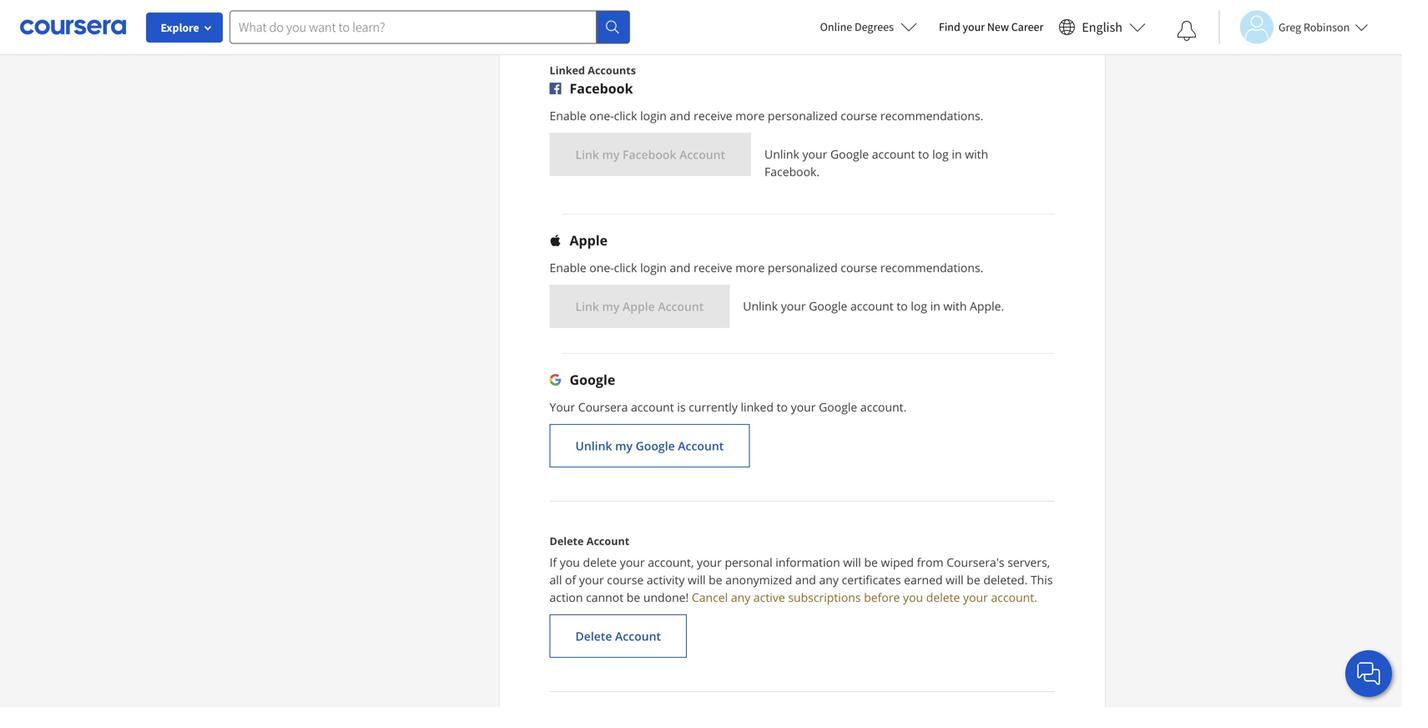 Task type: locate. For each thing, give the bounding box(es) containing it.
1 enable one-click login and receive more personalized course recommendations. from the top
[[550, 108, 984, 124]]

1 vertical spatial recommendations.
[[881, 260, 984, 276]]

explore
[[161, 20, 199, 35]]

1 vertical spatial any
[[731, 590, 751, 605]]

1 receive from the top
[[694, 108, 733, 124]]

delete
[[583, 554, 617, 570], [927, 590, 961, 605]]

link my apple account
[[576, 299, 704, 314]]

chat with us image
[[1356, 661, 1383, 687]]

1 vertical spatial course
[[841, 260, 878, 276]]

google
[[831, 146, 869, 162], [809, 298, 848, 314], [570, 371, 616, 389], [819, 399, 858, 415], [636, 438, 675, 454]]

1 vertical spatial delete account
[[576, 628, 661, 644]]

account inside link my apple account button
[[658, 299, 704, 314]]

0 vertical spatial account
[[872, 146, 916, 162]]

1 vertical spatial facebook
[[623, 147, 677, 162]]

0 vertical spatial my
[[603, 147, 620, 162]]

2 receive from the top
[[694, 260, 733, 276]]

coursera image
[[20, 14, 126, 40]]

is
[[678, 399, 686, 415]]

be right cannot
[[627, 590, 641, 605]]

1 vertical spatial log
[[911, 298, 928, 314]]

action
[[550, 590, 583, 605]]

linked accounts
[[550, 63, 636, 77]]

1 vertical spatial receive
[[694, 260, 733, 276]]

account
[[680, 147, 726, 162], [658, 299, 704, 314], [678, 438, 724, 454], [587, 534, 630, 548], [615, 628, 661, 644]]

0 vertical spatial delete
[[583, 554, 617, 570]]

linked
[[550, 63, 585, 77]]

2 horizontal spatial to
[[919, 146, 930, 162]]

course up cannot
[[607, 572, 644, 588]]

you right if
[[560, 554, 580, 570]]

1 more from the top
[[736, 108, 765, 124]]

unlink for facebook
[[765, 146, 800, 162]]

click up link my apple account
[[614, 260, 638, 276]]

your coursera account is currently linked to your google account.
[[550, 399, 907, 415]]

all
[[550, 572, 562, 588]]

greg robinson
[[1279, 20, 1351, 35]]

delete
[[550, 534, 584, 548], [576, 628, 612, 644]]

1 horizontal spatial delete
[[927, 590, 961, 605]]

your
[[963, 19, 985, 34], [803, 146, 828, 162], [781, 298, 806, 314], [791, 399, 816, 415], [620, 554, 645, 570], [697, 554, 722, 570], [579, 572, 604, 588], [964, 590, 989, 605]]

2 vertical spatial to
[[777, 399, 788, 415]]

0 vertical spatial with
[[965, 146, 989, 162]]

course
[[841, 108, 878, 124], [841, 260, 878, 276], [607, 572, 644, 588]]

0 horizontal spatial will
[[688, 572, 706, 588]]

delete account up if
[[550, 534, 630, 548]]

and down information
[[796, 572, 817, 588]]

2 more from the top
[[736, 260, 765, 276]]

0 vertical spatial personalized
[[768, 108, 838, 124]]

1 vertical spatial click
[[614, 260, 638, 276]]

apple
[[570, 231, 608, 249], [623, 299, 655, 314]]

0 horizontal spatial to
[[777, 399, 788, 415]]

delete up if
[[550, 534, 584, 548]]

1 vertical spatial enable
[[550, 260, 587, 276]]

receive up link my facebook account button
[[694, 108, 733, 124]]

if
[[550, 554, 557, 570]]

personalized
[[768, 108, 838, 124], [768, 260, 838, 276]]

any
[[820, 572, 839, 588], [731, 590, 751, 605]]

1 vertical spatial my
[[603, 299, 620, 314]]

my
[[603, 147, 620, 162], [603, 299, 620, 314], [616, 438, 633, 454]]

1 vertical spatial unlink
[[743, 298, 778, 314]]

login up link my apple account button
[[641, 260, 667, 276]]

None search field
[[230, 10, 630, 44]]

0 vertical spatial enable
[[550, 108, 587, 124]]

accounts
[[588, 63, 636, 77]]

click up link my facebook account button
[[614, 108, 638, 124]]

0 vertical spatial you
[[560, 554, 580, 570]]

your inside "unlink your google account to log in with facebook."
[[803, 146, 828, 162]]

unlink my google account
[[576, 438, 724, 454]]

2 link from the top
[[576, 299, 599, 314]]

delete account
[[550, 534, 630, 548], [576, 628, 661, 644]]

any down anonymized
[[731, 590, 751, 605]]

one- up link my apple account button
[[590, 260, 614, 276]]

0 horizontal spatial delete
[[583, 554, 617, 570]]

2 recommendations. from the top
[[881, 260, 984, 276]]

course up "unlink your google account to log in with facebook."
[[841, 108, 878, 124]]

1 vertical spatial account.
[[992, 590, 1038, 605]]

personalized up unlink your google account to log in with apple.
[[768, 260, 838, 276]]

unlink your google account to log in with facebook.
[[765, 146, 989, 180]]

1 vertical spatial apple
[[623, 299, 655, 314]]

0 vertical spatial one-
[[590, 108, 614, 124]]

and up link my apple account button
[[670, 260, 691, 276]]

apple.
[[970, 298, 1005, 314]]

account
[[872, 146, 916, 162], [851, 298, 894, 314], [631, 399, 674, 415]]

delete up cannot
[[583, 554, 617, 570]]

account for link my facebook account
[[680, 147, 726, 162]]

1 horizontal spatial in
[[952, 146, 962, 162]]

your
[[550, 399, 575, 415]]

recommendations.
[[881, 108, 984, 124], [881, 260, 984, 276]]

2 enable one-click login and receive more personalized course recommendations. from the top
[[550, 260, 984, 276]]

login for facebook
[[641, 108, 667, 124]]

link my facebook account
[[576, 147, 726, 162]]

recommendations. up "unlink your google account to log in with facebook."
[[881, 108, 984, 124]]

coursera's
[[947, 554, 1005, 570]]

enable one-click login and receive more personalized course recommendations.
[[550, 108, 984, 124], [550, 260, 984, 276]]

link my facebook account button
[[550, 133, 752, 176]]

with inside "unlink your google account to log in with facebook."
[[965, 146, 989, 162]]

facebook.
[[765, 164, 820, 180]]

0 vertical spatial recommendations.
[[881, 108, 984, 124]]

1 vertical spatial one-
[[590, 260, 614, 276]]

greg robinson button
[[1219, 10, 1369, 44]]

0 horizontal spatial in
[[931, 298, 941, 314]]

one- down linked accounts
[[590, 108, 614, 124]]

1 click from the top
[[614, 108, 638, 124]]

any inside if you delete your account, your personal information will be wiped from coursera's servers, all of your course activity will be anonymized and any certificates earned will be deleted.               this action cannot be undone!
[[820, 572, 839, 588]]

you
[[560, 554, 580, 570], [904, 590, 924, 605]]

1 vertical spatial link
[[576, 299, 599, 314]]

1 horizontal spatial any
[[820, 572, 839, 588]]

recommendations. for apple
[[881, 260, 984, 276]]

1 vertical spatial more
[[736, 260, 765, 276]]

0 vertical spatial in
[[952, 146, 962, 162]]

to inside "unlink your google account to log in with facebook."
[[919, 146, 930, 162]]

log
[[933, 146, 949, 162], [911, 298, 928, 314]]

1 vertical spatial in
[[931, 298, 941, 314]]

with
[[965, 146, 989, 162], [944, 298, 967, 314]]

1 horizontal spatial to
[[897, 298, 908, 314]]

2 vertical spatial unlink
[[576, 438, 612, 454]]

0 vertical spatial and
[[670, 108, 691, 124]]

1 horizontal spatial will
[[844, 554, 862, 570]]

online degrees
[[821, 19, 894, 34]]

google for unlink my google account
[[636, 438, 675, 454]]

recommendations. up 'apple.'
[[881, 260, 984, 276]]

0 vertical spatial facebook
[[570, 79, 633, 97]]

enable for facebook
[[550, 108, 587, 124]]

0 vertical spatial account.
[[861, 399, 907, 415]]

0 vertical spatial login
[[641, 108, 667, 124]]

receive up link my apple account button
[[694, 260, 733, 276]]

wiped
[[881, 554, 914, 570]]

0 horizontal spatial apple
[[570, 231, 608, 249]]

delete account button
[[550, 615, 687, 658]]

log for apple
[[911, 298, 928, 314]]

1 vertical spatial to
[[897, 298, 908, 314]]

1 vertical spatial delete
[[927, 590, 961, 605]]

english
[[1083, 19, 1123, 35]]

delete down cannot
[[576, 628, 612, 644]]

account.
[[861, 399, 907, 415], [992, 590, 1038, 605]]

1 horizontal spatial log
[[933, 146, 949, 162]]

1 login from the top
[[641, 108, 667, 124]]

click for facebook
[[614, 108, 638, 124]]

delete down earned
[[927, 590, 961, 605]]

facebook
[[570, 79, 633, 97], [623, 147, 677, 162]]

2 click from the top
[[614, 260, 638, 276]]

receive
[[694, 108, 733, 124], [694, 260, 733, 276]]

0 horizontal spatial account.
[[861, 399, 907, 415]]

1 vertical spatial personalized
[[768, 260, 838, 276]]

enable one-click login and receive more personalized course recommendations. for facebook
[[550, 108, 984, 124]]

will up certificates
[[844, 554, 862, 570]]

1 horizontal spatial you
[[904, 590, 924, 605]]

2 enable from the top
[[550, 260, 587, 276]]

unlink your google account to log in with apple.
[[743, 298, 1005, 314]]

google inside button
[[636, 438, 675, 454]]

be up certificates
[[865, 554, 878, 570]]

0 vertical spatial to
[[919, 146, 930, 162]]

1 one- from the top
[[590, 108, 614, 124]]

0 vertical spatial click
[[614, 108, 638, 124]]

coursera
[[578, 399, 628, 415]]

1 horizontal spatial apple
[[623, 299, 655, 314]]

apple image
[[550, 235, 562, 246]]

1 vertical spatial you
[[904, 590, 924, 605]]

cancel
[[692, 590, 728, 605]]

0 vertical spatial course
[[841, 108, 878, 124]]

log inside "unlink your google account to log in with facebook."
[[933, 146, 949, 162]]

enable down facebook icon
[[550, 108, 587, 124]]

course for apple
[[841, 260, 878, 276]]

1 vertical spatial with
[[944, 298, 967, 314]]

google inside "unlink your google account to log in with facebook."
[[831, 146, 869, 162]]

link
[[576, 147, 599, 162], [576, 299, 599, 314]]

of
[[565, 572, 576, 588]]

1 link from the top
[[576, 147, 599, 162]]

0 vertical spatial link
[[576, 147, 599, 162]]

enable
[[550, 108, 587, 124], [550, 260, 587, 276]]

and up link my facebook account
[[670, 108, 691, 124]]

1 personalized from the top
[[768, 108, 838, 124]]

2 vertical spatial and
[[796, 572, 817, 588]]

account inside link my facebook account button
[[680, 147, 726, 162]]

click
[[614, 108, 638, 124], [614, 260, 638, 276]]

be
[[865, 554, 878, 570], [709, 572, 723, 588], [967, 572, 981, 588], [627, 590, 641, 605]]

link my apple account button
[[550, 285, 730, 328]]

unlink
[[765, 146, 800, 162], [743, 298, 778, 314], [576, 438, 612, 454]]

one-
[[590, 108, 614, 124], [590, 260, 614, 276]]

1 vertical spatial and
[[670, 260, 691, 276]]

account inside "unlink your google account to log in with facebook."
[[872, 146, 916, 162]]

to
[[919, 146, 930, 162], [897, 298, 908, 314], [777, 399, 788, 415]]

will up cancel at the bottom of page
[[688, 572, 706, 588]]

enable down apple icon
[[550, 260, 587, 276]]

0 vertical spatial receive
[[694, 108, 733, 124]]

course up unlink your google account to log in with apple.
[[841, 260, 878, 276]]

2 horizontal spatial will
[[946, 572, 964, 588]]

0 vertical spatial enable one-click login and receive more personalized course recommendations.
[[550, 108, 984, 124]]

you down earned
[[904, 590, 924, 605]]

2 vertical spatial course
[[607, 572, 644, 588]]

login
[[641, 108, 667, 124], [641, 260, 667, 276]]

account,
[[648, 554, 694, 570]]

account inside the 'unlink my google account' button
[[678, 438, 724, 454]]

0 vertical spatial any
[[820, 572, 839, 588]]

2 one- from the top
[[590, 260, 614, 276]]

unlink for apple
[[743, 298, 778, 314]]

1 vertical spatial account
[[851, 298, 894, 314]]

in for facebook
[[952, 146, 962, 162]]

my for facebook
[[603, 147, 620, 162]]

0 vertical spatial unlink
[[765, 146, 800, 162]]

will
[[844, 554, 862, 570], [688, 572, 706, 588], [946, 572, 964, 588]]

2 login from the top
[[641, 260, 667, 276]]

degrees
[[855, 19, 894, 34]]

1 vertical spatial enable one-click login and receive more personalized course recommendations.
[[550, 260, 984, 276]]

2 personalized from the top
[[768, 260, 838, 276]]

information
[[776, 554, 841, 570]]

google image
[[550, 374, 562, 386]]

active
[[754, 590, 786, 605]]

will down coursera's
[[946, 572, 964, 588]]

0 horizontal spatial you
[[560, 554, 580, 570]]

any up subscriptions at the right of the page
[[820, 572, 839, 588]]

personalized up the facebook.
[[768, 108, 838, 124]]

with for facebook
[[965, 146, 989, 162]]

more for apple
[[736, 260, 765, 276]]

enable for apple
[[550, 260, 587, 276]]

1 enable from the top
[[550, 108, 587, 124]]

unlink inside "unlink your google account to log in with facebook."
[[765, 146, 800, 162]]

1 vertical spatial login
[[641, 260, 667, 276]]

0 vertical spatial more
[[736, 108, 765, 124]]

and
[[670, 108, 691, 124], [670, 260, 691, 276], [796, 572, 817, 588]]

in inside "unlink your google account to log in with facebook."
[[952, 146, 962, 162]]

google for unlink your google account to log in with facebook.
[[831, 146, 869, 162]]

0 vertical spatial log
[[933, 146, 949, 162]]

0 horizontal spatial log
[[911, 298, 928, 314]]

delete account down cannot
[[576, 628, 661, 644]]

be down coursera's
[[967, 572, 981, 588]]

more
[[736, 108, 765, 124], [736, 260, 765, 276]]

link for facebook
[[576, 147, 599, 162]]

1 vertical spatial delete
[[576, 628, 612, 644]]

in
[[952, 146, 962, 162], [931, 298, 941, 314]]

1 recommendations. from the top
[[881, 108, 984, 124]]

login up link my facebook account
[[641, 108, 667, 124]]



Task type: vqa. For each thing, say whether or not it's contained in the screenshot.
and in If You Delete Your Account, Your Personal Information Will Be Wiped From Coursera'S Servers, All Of Your Course Activity Will Be Anonymized And Any Certificates Earned Will Be Deleted.               This Action Cannot Be Undone!
yes



Task type: describe. For each thing, give the bounding box(es) containing it.
account for link my apple account
[[658, 299, 704, 314]]

recommendations. for facebook
[[881, 108, 984, 124]]

cannot
[[586, 590, 624, 605]]

personalized for facebook
[[768, 108, 838, 124]]

show notifications image
[[1177, 21, 1197, 41]]

subscriptions
[[789, 590, 861, 605]]

earned
[[904, 572, 943, 588]]

english button
[[1052, 0, 1153, 54]]

career
[[1012, 19, 1044, 34]]

account for facebook
[[872, 146, 916, 162]]

online
[[821, 19, 853, 34]]

personal
[[725, 554, 773, 570]]

delete inside if you delete your account, your personal information will be wiped from coursera's servers, all of your course activity will be anonymized and any certificates earned will be deleted.               this action cannot be undone!
[[583, 554, 617, 570]]

online degrees button
[[807, 8, 931, 45]]

apple inside button
[[623, 299, 655, 314]]

receive for apple
[[694, 260, 733, 276]]

activity
[[647, 572, 685, 588]]

link for apple
[[576, 299, 599, 314]]

2 vertical spatial account
[[631, 399, 674, 415]]

0 vertical spatial apple
[[570, 231, 608, 249]]

receive for facebook
[[694, 108, 733, 124]]

0 vertical spatial delete
[[550, 534, 584, 548]]

and for apple
[[670, 260, 691, 276]]

be up cancel at the bottom of page
[[709, 572, 723, 588]]

and for facebook
[[670, 108, 691, 124]]

find your new career link
[[931, 17, 1052, 38]]

0 horizontal spatial any
[[731, 590, 751, 605]]

explore button
[[146, 13, 223, 43]]

delete account inside 'button'
[[576, 628, 661, 644]]

course inside if you delete your account, your personal information will be wiped from coursera's servers, all of your course activity will be anonymized and any certificates earned will be deleted.               this action cannot be undone!
[[607, 572, 644, 588]]

google for unlink your google account to log in with apple.
[[809, 298, 848, 314]]

account inside delete account 'button'
[[615, 628, 661, 644]]

personalized for apple
[[768, 260, 838, 276]]

delete inside 'button'
[[576, 628, 612, 644]]

course for facebook
[[841, 108, 878, 124]]

click for apple
[[614, 260, 638, 276]]

one- for facebook
[[590, 108, 614, 124]]

to for facebook
[[919, 146, 930, 162]]

unlink inside button
[[576, 438, 612, 454]]

one- for apple
[[590, 260, 614, 276]]

find
[[939, 19, 961, 34]]

undone!
[[644, 590, 689, 605]]

certificates
[[842, 572, 901, 588]]

account for apple
[[851, 298, 894, 314]]

log for facebook
[[933, 146, 949, 162]]

unlink my google account button
[[550, 424, 750, 468]]

servers,
[[1008, 554, 1051, 570]]

0 vertical spatial delete account
[[550, 534, 630, 548]]

this
[[1031, 572, 1053, 588]]

from
[[917, 554, 944, 570]]

deleted.
[[984, 572, 1028, 588]]

my for apple
[[603, 299, 620, 314]]

with for apple
[[944, 298, 967, 314]]

robinson
[[1304, 20, 1351, 35]]

currently
[[689, 399, 738, 415]]

What do you want to learn? text field
[[230, 10, 597, 44]]

1 horizontal spatial account.
[[992, 590, 1038, 605]]

login for apple
[[641, 260, 667, 276]]

enable one-click login and receive more personalized course recommendations. for apple
[[550, 260, 984, 276]]

and inside if you delete your account, your personal information will be wiped from coursera's servers, all of your course activity will be anonymized and any certificates earned will be deleted.               this action cannot be undone!
[[796, 572, 817, 588]]

you inside if you delete your account, your personal information will be wiped from coursera's servers, all of your course activity will be anonymized and any certificates earned will be deleted.               this action cannot be undone!
[[560, 554, 580, 570]]

2 vertical spatial my
[[616, 438, 633, 454]]

find your new career
[[939, 19, 1044, 34]]

greg
[[1279, 20, 1302, 35]]

before
[[864, 590, 901, 605]]

if you delete your account, your personal information will be wiped from coursera's servers, all of your course activity will be anonymized and any certificates earned will be deleted.               this action cannot be undone!
[[550, 554, 1053, 605]]

linked
[[741, 399, 774, 415]]

in for apple
[[931, 298, 941, 314]]

account for unlink my google account
[[678, 438, 724, 454]]

more for facebook
[[736, 108, 765, 124]]

cancel any active subscriptions before you delete your account.
[[692, 590, 1038, 605]]

new
[[988, 19, 1010, 34]]

anonymized
[[726, 572, 793, 588]]

to for apple
[[897, 298, 908, 314]]

facebook inside button
[[623, 147, 677, 162]]

facebook image
[[550, 83, 562, 94]]



